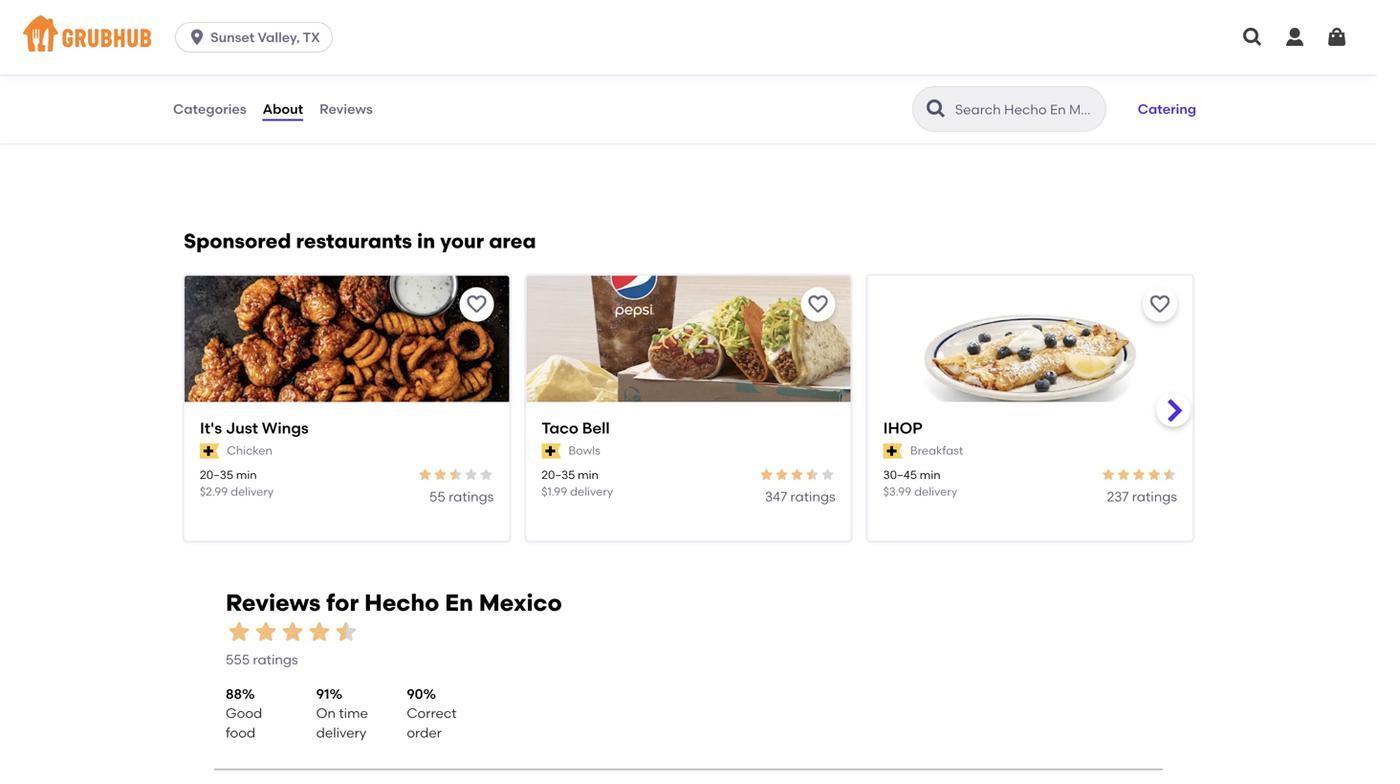 Task type: vqa. For each thing, say whether or not it's contained in the screenshot.
svg image in Sunset Valley, Tx button
yes



Task type: describe. For each thing, give the bounding box(es) containing it.
save this restaurant button for bell
[[801, 288, 836, 322]]

subscription pass image for taco
[[542, 444, 561, 459]]

taco bell logo image
[[526, 276, 851, 436]]

delivery inside 91 on time delivery
[[316, 725, 367, 741]]

categories button
[[172, 75, 247, 143]]

sunset valley, tx button
[[175, 22, 340, 53]]

90
[[407, 686, 423, 703]]

90 correct order
[[407, 686, 457, 741]]

categories
[[173, 101, 246, 117]]

min inside 30–45 min $3.99 delivery
[[920, 468, 941, 482]]

20–35 for it's
[[200, 468, 233, 482]]

237 ratings
[[1107, 489, 1177, 505]]

it's just wings
[[200, 419, 309, 438]]

ihop link
[[883, 418, 1177, 439]]

taco bell link
[[542, 418, 836, 439]]

ratings for it's just wings
[[449, 489, 494, 505]]

91 on time delivery
[[316, 686, 368, 741]]

55 ratings
[[430, 489, 494, 505]]

catering
[[1138, 101, 1197, 117]]

88 good food
[[226, 686, 262, 741]]

$3.99
[[883, 485, 912, 499]]

catering button
[[1129, 88, 1205, 130]]

91
[[316, 686, 330, 703]]

in
[[417, 229, 435, 254]]

valley,
[[258, 29, 300, 45]]

ihop logo image
[[868, 276, 1193, 436]]

555
[[226, 652, 250, 668]]

about button
[[262, 75, 304, 143]]

20–35 for taco
[[542, 468, 575, 482]]

your
[[440, 229, 484, 254]]

taco bell
[[542, 419, 610, 438]]

for
[[326, 589, 359, 617]]

save this restaurant image for it's just wings
[[465, 293, 488, 316]]

on
[[316, 706, 336, 722]]

delivery for ihop
[[915, 485, 958, 499]]

time
[[339, 706, 368, 722]]

sunset valley, tx
[[211, 29, 320, 45]]

it's just wings link
[[200, 418, 494, 439]]

restaurants
[[296, 229, 412, 254]]

2 svg image from the left
[[1284, 26, 1307, 49]]

chicken
[[227, 444, 272, 458]]

search icon image
[[925, 98, 948, 121]]

ratings for taco bell
[[790, 489, 836, 505]]

sponsored
[[184, 229, 291, 254]]

wings
[[262, 419, 309, 438]]

55
[[430, 489, 445, 505]]

reviews for reviews for hecho en mexico
[[226, 589, 321, 617]]

about
[[263, 101, 303, 117]]

20–35 min $1.99 delivery
[[542, 468, 613, 499]]



Task type: locate. For each thing, give the bounding box(es) containing it.
save this restaurant image for taco bell
[[807, 293, 830, 316]]

min for bell
[[578, 468, 599, 482]]

delivery for it's just wings
[[231, 485, 274, 499]]

delivery inside 20–35 min $2.99 delivery
[[231, 485, 274, 499]]

1 horizontal spatial min
[[578, 468, 599, 482]]

ihop
[[883, 419, 923, 438]]

ratings right 237 on the right bottom
[[1132, 489, 1177, 505]]

en
[[445, 589, 473, 617]]

subscription pass image down it's
[[200, 444, 219, 459]]

delivery right $2.99 at the bottom left
[[231, 485, 274, 499]]

20–35 min $2.99 delivery
[[200, 468, 274, 499]]

3 save this restaurant button from the left
[[1143, 288, 1177, 322]]

ratings
[[449, 489, 494, 505], [790, 489, 836, 505], [1132, 489, 1177, 505], [253, 652, 298, 668]]

subscription pass image for it's
[[200, 444, 219, 459]]

1 horizontal spatial save this restaurant button
[[801, 288, 836, 322]]

taco
[[542, 419, 579, 438]]

1 save this restaurant image from the left
[[465, 293, 488, 316]]

bowls
[[569, 444, 600, 458]]

delivery inside 20–35 min $1.99 delivery
[[570, 485, 613, 499]]

2 horizontal spatial svg image
[[1326, 26, 1349, 49]]

1 horizontal spatial save this restaurant image
[[807, 293, 830, 316]]

2 horizontal spatial min
[[920, 468, 941, 482]]

1 save this restaurant button from the left
[[459, 288, 494, 322]]

bell
[[582, 419, 610, 438]]

min inside 20–35 min $2.99 delivery
[[236, 468, 257, 482]]

0 horizontal spatial save this restaurant image
[[465, 293, 488, 316]]

min
[[236, 468, 257, 482], [578, 468, 599, 482], [920, 468, 941, 482]]

2 save this restaurant image from the left
[[807, 293, 830, 316]]

breakfast
[[910, 444, 963, 458]]

1 20–35 from the left
[[200, 468, 233, 482]]

order
[[407, 725, 442, 741]]

min inside 20–35 min $1.99 delivery
[[578, 468, 599, 482]]

sunset
[[211, 29, 255, 45]]

555 ratings
[[226, 652, 298, 668]]

ratings right '347'
[[790, 489, 836, 505]]

0 horizontal spatial min
[[236, 468, 257, 482]]

min down the chicken at the bottom left of the page
[[236, 468, 257, 482]]

ratings right '55'
[[449, 489, 494, 505]]

delivery right $1.99
[[570, 485, 613, 499]]

1 subscription pass image from the left
[[200, 444, 219, 459]]

0 horizontal spatial 20–35
[[200, 468, 233, 482]]

0 horizontal spatial subscription pass image
[[200, 444, 219, 459]]

save this restaurant button
[[459, 288, 494, 322], [801, 288, 836, 322], [1143, 288, 1177, 322]]

sponsored restaurants in your area
[[184, 229, 536, 254]]

30–45
[[883, 468, 917, 482]]

svg image
[[1242, 26, 1265, 49], [1284, 26, 1307, 49], [1326, 26, 1349, 49]]

reviews up 555 ratings
[[226, 589, 321, 617]]

subscription pass image up 30–45
[[883, 444, 903, 459]]

reviews button
[[319, 75, 374, 143]]

hecho
[[364, 589, 439, 617]]

2 horizontal spatial subscription pass image
[[883, 444, 903, 459]]

delivery right "$3.99"
[[915, 485, 958, 499]]

0 horizontal spatial save this restaurant button
[[459, 288, 494, 322]]

delivery for taco bell
[[570, 485, 613, 499]]

3 svg image from the left
[[1326, 26, 1349, 49]]

2 min from the left
[[578, 468, 599, 482]]

subscription pass image down taco
[[542, 444, 561, 459]]

reviews
[[320, 101, 373, 117], [226, 589, 321, 617]]

20–35 inside 20–35 min $1.99 delivery
[[542, 468, 575, 482]]

correct
[[407, 706, 457, 722]]

237
[[1107, 489, 1129, 505]]

it's just wings logo image
[[185, 276, 509, 436]]

svg image
[[188, 28, 207, 47]]

reviews right about
[[320, 101, 373, 117]]

save this restaurant image
[[1149, 293, 1172, 316]]

reviews inside 'button'
[[320, 101, 373, 117]]

2 subscription pass image from the left
[[542, 444, 561, 459]]

1 horizontal spatial svg image
[[1284, 26, 1307, 49]]

it's
[[200, 419, 222, 438]]

1 min from the left
[[236, 468, 257, 482]]

3 subscription pass image from the left
[[883, 444, 903, 459]]

20–35
[[200, 468, 233, 482], [542, 468, 575, 482]]

0 horizontal spatial svg image
[[1242, 26, 1265, 49]]

delivery inside 30–45 min $3.99 delivery
[[915, 485, 958, 499]]

30–45 min $3.99 delivery
[[883, 468, 958, 499]]

2 20–35 from the left
[[542, 468, 575, 482]]

347
[[765, 489, 787, 505]]

tx
[[303, 29, 320, 45]]

20–35 up $1.99
[[542, 468, 575, 482]]

2 save this restaurant button from the left
[[801, 288, 836, 322]]

food
[[226, 725, 256, 741]]

Search Hecho En Mexico search field
[[953, 100, 1100, 119]]

88
[[226, 686, 242, 703]]

delivery down the time
[[316, 725, 367, 741]]

1 horizontal spatial subscription pass image
[[542, 444, 561, 459]]

min down bowls
[[578, 468, 599, 482]]

pickup:
[[1018, 63, 1065, 79]]

$1.99
[[542, 485, 567, 499]]

delivery
[[231, 485, 274, 499], [570, 485, 613, 499], [915, 485, 958, 499], [316, 725, 367, 741]]

20–35 inside 20–35 min $2.99 delivery
[[200, 468, 233, 482]]

ratings for ihop
[[1132, 489, 1177, 505]]

save this restaurant button for just
[[459, 288, 494, 322]]

good
[[226, 706, 262, 722]]

2 horizontal spatial save this restaurant button
[[1143, 288, 1177, 322]]

mexico
[[479, 589, 562, 617]]

1 svg image from the left
[[1242, 26, 1265, 49]]

min for just
[[236, 468, 257, 482]]

min down breakfast
[[920, 468, 941, 482]]

save this restaurant image
[[465, 293, 488, 316], [807, 293, 830, 316]]

subscription pass image
[[200, 444, 219, 459], [542, 444, 561, 459], [883, 444, 903, 459]]

reviews for hecho en mexico
[[226, 589, 562, 617]]

1 horizontal spatial 20–35
[[542, 468, 575, 482]]

$2.99
[[200, 485, 228, 499]]

20–35 up $2.99 at the bottom left
[[200, 468, 233, 482]]

10:00am–8:45pm
[[1068, 63, 1178, 79]]

pickup: 10:00am–8:45pm
[[1018, 63, 1178, 79]]

main navigation navigation
[[0, 0, 1377, 75]]

star icon image
[[417, 467, 433, 483], [433, 467, 448, 483], [448, 467, 463, 483], [448, 467, 463, 483], [463, 467, 479, 483], [479, 467, 494, 483], [759, 467, 774, 483], [774, 467, 790, 483], [790, 467, 805, 483], [805, 467, 820, 483], [805, 467, 820, 483], [820, 467, 836, 483], [1101, 467, 1116, 483], [1116, 467, 1132, 483], [1132, 467, 1147, 483], [1147, 467, 1162, 483], [1162, 467, 1177, 483], [1162, 467, 1177, 483], [226, 619, 253, 646], [253, 619, 279, 646], [279, 619, 306, 646], [306, 619, 333, 646], [333, 619, 360, 646], [333, 619, 360, 646]]

0 vertical spatial reviews
[[320, 101, 373, 117]]

1 vertical spatial reviews
[[226, 589, 321, 617]]

347 ratings
[[765, 489, 836, 505]]

3 min from the left
[[920, 468, 941, 482]]

just
[[226, 419, 258, 438]]

ratings right 555
[[253, 652, 298, 668]]

reviews for reviews
[[320, 101, 373, 117]]

area
[[489, 229, 536, 254]]



